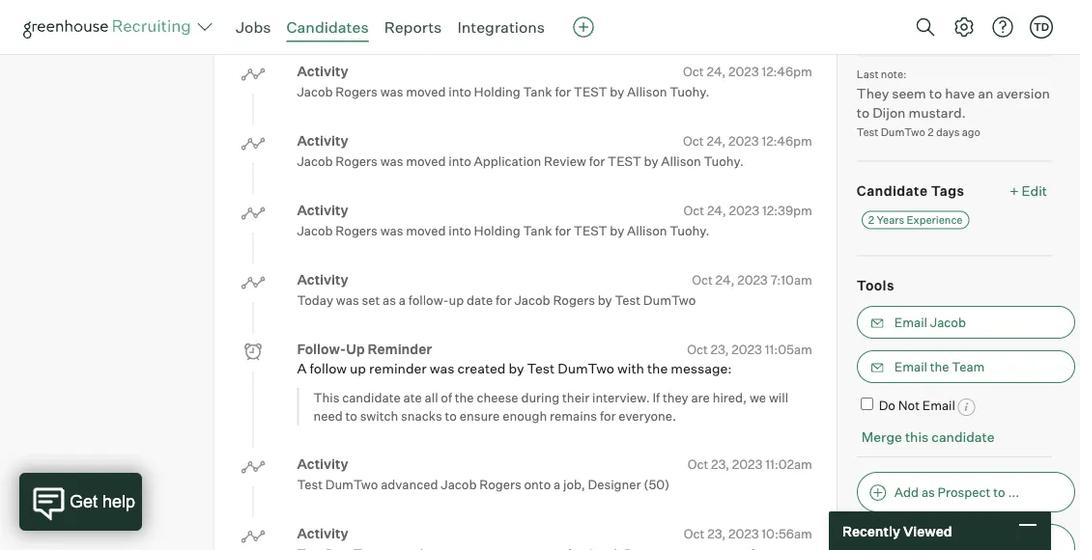 Task type: vqa. For each thing, say whether or not it's contained in the screenshot.
Offer
no



Task type: describe. For each thing, give the bounding box(es) containing it.
4 activity from the top
[[297, 272, 348, 289]]

oct 24, 2023 12:39pm
[[684, 203, 812, 218]]

dumtwo left advanced
[[325, 477, 378, 493]]

message:
[[671, 361, 732, 377]]

integrations
[[457, 17, 545, 37]]

td
[[1034, 20, 1049, 33]]

everyone.
[[619, 409, 676, 424]]

dijon
[[873, 104, 906, 121]]

2 years experience link
[[862, 211, 970, 230]]

1 vertical spatial a
[[554, 477, 561, 493]]

2 moved from the top
[[406, 84, 446, 100]]

23, for a follow up reminder was created by test dumtwo with the message:
[[711, 342, 729, 357]]

have
[[945, 85, 975, 102]]

for right date
[[496, 293, 512, 308]]

test up the review
[[574, 84, 607, 100]]

their
[[562, 390, 590, 405]]

1 into from the top
[[449, 15, 471, 30]]

designer
[[588, 477, 641, 493]]

switch
[[360, 409, 398, 424]]

add
[[895, 485, 919, 500]]

2 into from the top
[[449, 84, 471, 100]]

add as prospect to ...
[[895, 485, 1020, 500]]

0 vertical spatial up
[[449, 293, 464, 308]]

integrations link
[[457, 17, 545, 37]]

date
[[467, 293, 493, 308]]

test right screen
[[607, 15, 641, 30]]

we
[[750, 390, 766, 405]]

created
[[457, 361, 506, 377]]

note:
[[881, 68, 907, 81]]

a
[[297, 361, 307, 377]]

dumtwo up their
[[558, 361, 615, 377]]

dumtwo inside last note: they seem to have an aversion to dijon mustard. test dumtwo               2 days               ago
[[881, 126, 926, 139]]

recently viewed
[[843, 523, 952, 540]]

12:46pm for jacob rogers was moved into application review for test by allison tuohy.
[[762, 133, 812, 148]]

a follow up reminder was created by test dumtwo with the message:
[[297, 361, 732, 377]]

email the team button
[[857, 351, 1075, 384]]

days
[[936, 126, 960, 139]]

oct 23, 2023 10:56am
[[684, 526, 812, 542]]

2 activity from the top
[[297, 132, 348, 149]]

reminder
[[369, 361, 427, 377]]

remove
[[992, 533, 1040, 549]]

recently
[[843, 523, 901, 540]]

jobs link
[[236, 17, 271, 37]]

6 activity from the top
[[297, 526, 348, 543]]

to inside add as prospect to ... button
[[993, 485, 1005, 500]]

screen
[[544, 15, 586, 30]]

add, transfer or remove
[[895, 533, 1040, 551]]

ensure
[[460, 409, 500, 424]]

email for email the team
[[895, 360, 928, 375]]

of
[[441, 390, 452, 405]]

oct 23, 2023 11:05am
[[687, 342, 812, 357]]

remains
[[550, 409, 597, 424]]

with
[[617, 361, 644, 377]]

prospect
[[938, 485, 991, 500]]

all
[[425, 390, 438, 405]]

for down screen
[[555, 84, 571, 100]]

+ edit
[[1010, 182, 1047, 199]]

up
[[346, 341, 365, 358]]

transfer
[[926, 533, 975, 549]]

an
[[978, 85, 994, 102]]

td button
[[1026, 12, 1057, 43]]

the inside this candidate ate all of the cheese during their interview. if they are hired, we will need to switch snacks to ensure enough remains for everyone.
[[455, 390, 474, 405]]

candidate
[[857, 182, 928, 199]]

for inside this candidate ate all of the cheese during their interview. if they are hired, we will need to switch snacks to ensure enough remains for everyone.
[[600, 409, 616, 424]]

last
[[857, 68, 879, 81]]

merge
[[862, 429, 902, 446]]

test inside last note: they seem to have an aversion to dijon mustard. test dumtwo               2 days               ago
[[857, 126, 879, 139]]

jacob rogers was moved into holding tank for test by allison tuohy. for oct 24, 2023 12:46pm
[[297, 84, 710, 100]]

to down they
[[857, 104, 870, 121]]

test down the review
[[574, 223, 607, 239]]

+
[[1010, 182, 1019, 199]]

follow-
[[297, 341, 346, 358]]

follow
[[310, 361, 347, 377]]

this
[[313, 390, 339, 405]]

test dumtwo advanced jacob rogers onto a job, designer (50)
[[297, 477, 670, 493]]

4 into from the top
[[449, 223, 471, 239]]

oct 24, 2023 7:10am
[[692, 272, 812, 288]]

7:10am
[[771, 272, 812, 288]]

2 vertical spatial 23,
[[707, 526, 726, 542]]

10:56am
[[762, 526, 812, 542]]

application
[[474, 154, 541, 169]]

to right need
[[345, 409, 357, 424]]

for right screen
[[588, 15, 604, 30]]

oct 24, 2023 12:46pm for jacob rogers was moved into application review for test by allison tuohy.
[[683, 133, 812, 148]]

2 vertical spatial email
[[923, 398, 955, 414]]

hired,
[[713, 390, 747, 405]]

this
[[905, 429, 929, 446]]

add,
[[895, 533, 923, 549]]

enough
[[503, 409, 547, 424]]

set
[[362, 293, 380, 308]]

not
[[898, 398, 920, 414]]

viewed
[[903, 523, 952, 540]]

years
[[877, 214, 905, 227]]

12:46pm for jacob rogers was moved into holding tank for test by allison tuohy.
[[762, 63, 812, 79]]

experience
[[907, 214, 963, 227]]

ate
[[403, 390, 422, 405]]

12:39pm
[[762, 203, 812, 218]]

3 activity from the top
[[297, 202, 348, 219]]

job,
[[563, 477, 585, 493]]

snacks
[[401, 409, 442, 424]]

...
[[1008, 485, 1020, 500]]

email the team
[[895, 360, 985, 375]]

for down the review
[[555, 223, 571, 239]]

candidates
[[287, 17, 369, 37]]

Do Not Email checkbox
[[861, 398, 873, 411]]



Task type: locate. For each thing, give the bounding box(es) containing it.
1 vertical spatial 12:46pm
[[762, 133, 812, 148]]

1 vertical spatial 2
[[868, 214, 875, 227]]

reminder
[[368, 341, 432, 358]]

or
[[977, 533, 990, 549]]

rogers
[[336, 15, 378, 30], [336, 84, 378, 100], [336, 154, 378, 169], [336, 223, 378, 239], [553, 293, 595, 308], [479, 477, 521, 493]]

jacob rogers was moved into holding tank for test by allison tuohy. for oct 24, 2023 12:39pm
[[297, 223, 710, 239]]

0 horizontal spatial the
[[455, 390, 474, 405]]

1 horizontal spatial candidate
[[932, 429, 995, 446]]

to down the of
[[445, 409, 457, 424]]

merge this candidate link
[[862, 429, 995, 446]]

test down the dijon
[[857, 126, 879, 139]]

add, transfer or remove button
[[857, 525, 1075, 551]]

24,
[[707, 63, 726, 79], [707, 133, 726, 148], [707, 203, 726, 218], [716, 272, 735, 288]]

to left ...
[[993, 485, 1005, 500]]

do not email
[[879, 398, 955, 414]]

1 vertical spatial tank
[[523, 223, 552, 239]]

into
[[449, 15, 471, 30], [449, 84, 471, 100], [449, 154, 471, 169], [449, 223, 471, 239]]

1 12:46pm from the top
[[762, 63, 812, 79]]

today
[[297, 293, 333, 308]]

email for email jacob
[[895, 315, 928, 331]]

jacob
[[297, 15, 333, 30], [297, 84, 333, 100], [297, 154, 333, 169], [297, 223, 333, 239], [514, 293, 550, 308], [930, 315, 966, 331], [441, 477, 477, 493]]

2 jacob rogers was moved into holding tank for test by allison tuohy. from the top
[[297, 223, 710, 239]]

will
[[769, 390, 788, 405]]

review
[[544, 154, 586, 169]]

candidate right 'this'
[[932, 429, 995, 446]]

11:05am
[[765, 342, 812, 357]]

holding for oct 24, 2023 12:39pm
[[474, 223, 521, 239]]

2 inside last note: they seem to have an aversion to dijon mustard. test dumtwo               2 days               ago
[[928, 126, 934, 139]]

1 moved from the top
[[406, 15, 446, 30]]

email inside email jacob button
[[895, 315, 928, 331]]

oct 24, 2023 12:46pm
[[683, 63, 812, 79], [683, 133, 812, 148]]

1 horizontal spatial a
[[554, 477, 561, 493]]

test down need
[[297, 477, 323, 493]]

candidates link
[[287, 17, 369, 37]]

advanced
[[381, 477, 438, 493]]

3 moved from the top
[[406, 154, 446, 169]]

for right the review
[[589, 154, 605, 169]]

23, for test dumtwo advanced jacob rogers onto a job, designer (50)
[[711, 457, 729, 472]]

do
[[879, 398, 896, 414]]

jacob rogers was moved into holding tank for test by allison tuohy.
[[297, 84, 710, 100], [297, 223, 710, 239]]

a left job,
[[554, 477, 561, 493]]

1 jacob rogers was moved into holding tank for test by allison tuohy. from the top
[[297, 84, 710, 100]]

this candidate ate all of the cheese during their interview. if they are hired, we will need to switch snacks to ensure enough remains for everyone.
[[313, 390, 788, 424]]

the right with
[[647, 361, 668, 377]]

0 horizontal spatial up
[[350, 361, 366, 377]]

1 horizontal spatial as
[[922, 485, 935, 500]]

0 vertical spatial 12:46pm
[[762, 63, 812, 79]]

email
[[895, 315, 928, 331], [895, 360, 928, 375], [923, 398, 955, 414]]

into down integrations link on the top of page
[[449, 84, 471, 100]]

jobs
[[236, 17, 271, 37]]

candidate
[[342, 390, 401, 405], [932, 429, 995, 446]]

test up with
[[615, 293, 641, 308]]

1 vertical spatial email
[[895, 360, 928, 375]]

interview.
[[592, 390, 650, 405]]

need
[[313, 409, 343, 424]]

the right the of
[[455, 390, 474, 405]]

1 vertical spatial holding
[[474, 223, 521, 239]]

test up during on the bottom of page
[[527, 361, 555, 377]]

0 vertical spatial as
[[383, 293, 396, 308]]

tank up the jacob rogers was moved into application review for test by allison tuohy.
[[523, 84, 552, 100]]

team
[[952, 360, 985, 375]]

test right the review
[[608, 154, 641, 169]]

email right not
[[923, 398, 955, 414]]

a
[[399, 293, 406, 308], [554, 477, 561, 493]]

reports link
[[384, 17, 442, 37]]

aversion
[[997, 85, 1050, 102]]

follow-
[[408, 293, 449, 308]]

are
[[691, 390, 710, 405]]

the left team
[[930, 360, 949, 375]]

up left date
[[449, 293, 464, 308]]

1 vertical spatial 23,
[[711, 457, 729, 472]]

ago
[[962, 126, 981, 139]]

None text field
[[857, 0, 1052, 57]]

into right reports link
[[449, 15, 471, 30]]

tools
[[857, 277, 895, 294]]

onto
[[524, 477, 551, 493]]

(50)
[[644, 477, 670, 493]]

configure image
[[953, 15, 976, 39]]

jacob inside button
[[930, 315, 966, 331]]

as right set
[[383, 293, 396, 308]]

moved left application
[[406, 154, 446, 169]]

0 horizontal spatial 2
[[868, 214, 875, 227]]

moved down reports link
[[406, 84, 446, 100]]

12:46pm left last
[[762, 63, 812, 79]]

1 vertical spatial candidate
[[932, 429, 995, 446]]

dumtwo down the dijon
[[881, 126, 926, 139]]

holding for oct 24, 2023 12:46pm
[[474, 84, 521, 100]]

as inside button
[[922, 485, 935, 500]]

0 vertical spatial candidate
[[342, 390, 401, 405]]

0 horizontal spatial as
[[383, 293, 396, 308]]

the
[[930, 360, 949, 375], [647, 361, 668, 377], [455, 390, 474, 405]]

email jacob
[[895, 315, 966, 331]]

jacob rogers was moved into holding tank for test by allison tuohy. down integrations
[[297, 84, 710, 100]]

3 into from the top
[[449, 154, 471, 169]]

2 left days
[[928, 126, 934, 139]]

candidate tags
[[857, 182, 965, 199]]

email jacob button
[[857, 306, 1075, 339]]

search image
[[914, 15, 937, 39]]

1 tank from the top
[[523, 84, 552, 100]]

2 holding from the top
[[474, 223, 521, 239]]

2 left the years
[[868, 214, 875, 227]]

4 moved from the top
[[406, 223, 446, 239]]

23, left 10:56am
[[707, 526, 726, 542]]

2 tank from the top
[[523, 223, 552, 239]]

1 holding from the top
[[474, 84, 521, 100]]

0 vertical spatial email
[[895, 315, 928, 331]]

2 12:46pm from the top
[[762, 133, 812, 148]]

during
[[521, 390, 560, 405]]

2 horizontal spatial the
[[930, 360, 949, 375]]

0 horizontal spatial candidate
[[342, 390, 401, 405]]

0 vertical spatial 23,
[[711, 342, 729, 357]]

0 horizontal spatial a
[[399, 293, 406, 308]]

0 vertical spatial holding
[[474, 84, 521, 100]]

jacob rogers was moved into holding tank for test by allison tuohy. down application
[[297, 223, 710, 239]]

allison
[[660, 15, 701, 30], [627, 84, 667, 100], [661, 154, 701, 169], [627, 223, 667, 239]]

oct 23, 2023 11:02am
[[688, 457, 812, 472]]

into up date
[[449, 223, 471, 239]]

cheese
[[477, 390, 518, 405]]

td button
[[1030, 15, 1053, 39]]

test
[[607, 15, 641, 30], [574, 84, 607, 100], [608, 154, 641, 169], [574, 223, 607, 239]]

was
[[380, 15, 403, 30], [380, 84, 403, 100], [380, 154, 403, 169], [380, 223, 403, 239], [336, 293, 359, 308], [430, 361, 455, 377]]

1 vertical spatial as
[[922, 485, 935, 500]]

1 vertical spatial up
[[350, 361, 366, 377]]

follow-up reminder
[[297, 341, 432, 358]]

edit
[[1022, 182, 1047, 199]]

12:46pm up 12:39pm
[[762, 133, 812, 148]]

candidate inside this candidate ate all of the cheese during their interview. if they are hired, we will need to switch snacks to ensure enough remains for everyone.
[[342, 390, 401, 405]]

to
[[929, 85, 942, 102], [857, 104, 870, 121], [345, 409, 357, 424], [445, 409, 457, 424], [993, 485, 1005, 500]]

0 vertical spatial a
[[399, 293, 406, 308]]

1 vertical spatial jacob rogers was moved into holding tank for test by allison tuohy.
[[297, 223, 710, 239]]

1 horizontal spatial the
[[647, 361, 668, 377]]

last note: they seem to have an aversion to dijon mustard. test dumtwo               2 days               ago
[[857, 68, 1050, 139]]

23, up message:
[[711, 342, 729, 357]]

tank for oct 24, 2023 12:46pm
[[523, 84, 552, 100]]

email up email the team
[[895, 315, 928, 331]]

tank
[[523, 84, 552, 100], [523, 223, 552, 239]]

greenhouse recruiting image
[[23, 15, 197, 39]]

into left application
[[449, 154, 471, 169]]

email inside email the team button
[[895, 360, 928, 375]]

1 oct 24, 2023 12:46pm from the top
[[683, 63, 812, 79]]

oct 24, 2023 12:46pm for jacob rogers was moved into holding tank for test by allison tuohy.
[[683, 63, 812, 79]]

12:46pm
[[762, 63, 812, 79], [762, 133, 812, 148]]

holding down integrations
[[474, 84, 521, 100]]

mustard.
[[909, 104, 966, 121]]

1 activity from the top
[[297, 63, 348, 80]]

23, down the hired,
[[711, 457, 729, 472]]

tank down the jacob rogers was moved into application review for test by allison tuohy.
[[523, 223, 552, 239]]

oct
[[683, 63, 704, 79], [683, 133, 704, 148], [684, 203, 704, 218], [692, 272, 713, 288], [687, 342, 708, 357], [688, 457, 708, 472], [684, 526, 705, 542]]

1 horizontal spatial up
[[449, 293, 464, 308]]

0 vertical spatial 2
[[928, 126, 934, 139]]

jacob rogers was moved into application review for test by allison tuohy.
[[297, 154, 744, 169]]

2 years experience
[[868, 214, 963, 227]]

1 vertical spatial oct 24, 2023 12:46pm
[[683, 133, 812, 148]]

as
[[383, 293, 396, 308], [922, 485, 935, 500]]

if
[[653, 390, 660, 405]]

moved left integrations
[[406, 15, 446, 30]]

for down interview. at the right bottom of the page
[[600, 409, 616, 424]]

for
[[588, 15, 604, 30], [555, 84, 571, 100], [589, 154, 605, 169], [555, 223, 571, 239], [496, 293, 512, 308], [600, 409, 616, 424]]

add as prospect to ... button
[[857, 472, 1075, 513]]

moved up 'follow-'
[[406, 223, 446, 239]]

dumtwo up message:
[[643, 293, 696, 308]]

0 vertical spatial tank
[[523, 84, 552, 100]]

holding up today was set as a follow-up date for jacob rogers by test dumtwo
[[474, 223, 521, 239]]

preliminary
[[474, 15, 542, 30]]

23,
[[711, 342, 729, 357], [711, 457, 729, 472], [707, 526, 726, 542]]

by
[[643, 15, 658, 30], [610, 84, 624, 100], [644, 154, 658, 169], [610, 223, 624, 239], [598, 293, 612, 308], [509, 361, 524, 377]]

to up mustard.
[[929, 85, 942, 102]]

0 vertical spatial oct 24, 2023 12:46pm
[[683, 63, 812, 79]]

they
[[857, 85, 889, 102]]

the inside button
[[930, 360, 949, 375]]

1 horizontal spatial 2
[[928, 126, 934, 139]]

tank for oct 24, 2023 12:39pm
[[523, 223, 552, 239]]

5 activity from the top
[[297, 456, 348, 473]]

holding
[[474, 84, 521, 100], [474, 223, 521, 239]]

tags
[[931, 182, 965, 199]]

2 oct 24, 2023 12:46pm from the top
[[683, 133, 812, 148]]

up down "up"
[[350, 361, 366, 377]]

candidate up switch
[[342, 390, 401, 405]]

email up not
[[895, 360, 928, 375]]

as right add
[[922, 485, 935, 500]]

a left 'follow-'
[[399, 293, 406, 308]]

11:02am
[[765, 457, 812, 472]]

0 vertical spatial jacob rogers was moved into holding tank for test by allison tuohy.
[[297, 84, 710, 100]]



